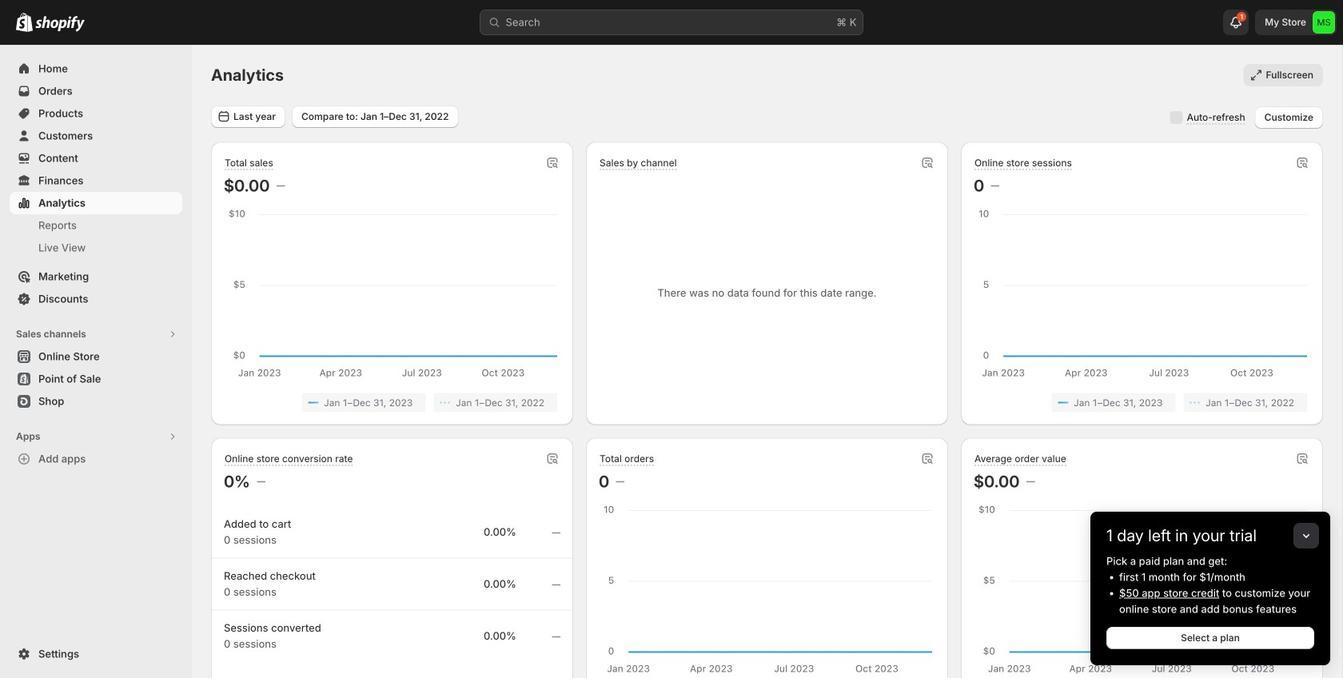 Task type: locate. For each thing, give the bounding box(es) containing it.
2 list from the left
[[977, 393, 1308, 412]]

1 list from the left
[[227, 393, 558, 412]]

1 horizontal spatial shopify image
[[35, 16, 85, 32]]

list
[[227, 393, 558, 412], [977, 393, 1308, 412]]

1 horizontal spatial list
[[977, 393, 1308, 412]]

0 horizontal spatial list
[[227, 393, 558, 412]]

shopify image
[[16, 13, 33, 32], [35, 16, 85, 32]]



Task type: vqa. For each thing, say whether or not it's contained in the screenshot.
the search collections text box
no



Task type: describe. For each thing, give the bounding box(es) containing it.
0 horizontal spatial shopify image
[[16, 13, 33, 32]]

my store image
[[1313, 11, 1336, 34]]



